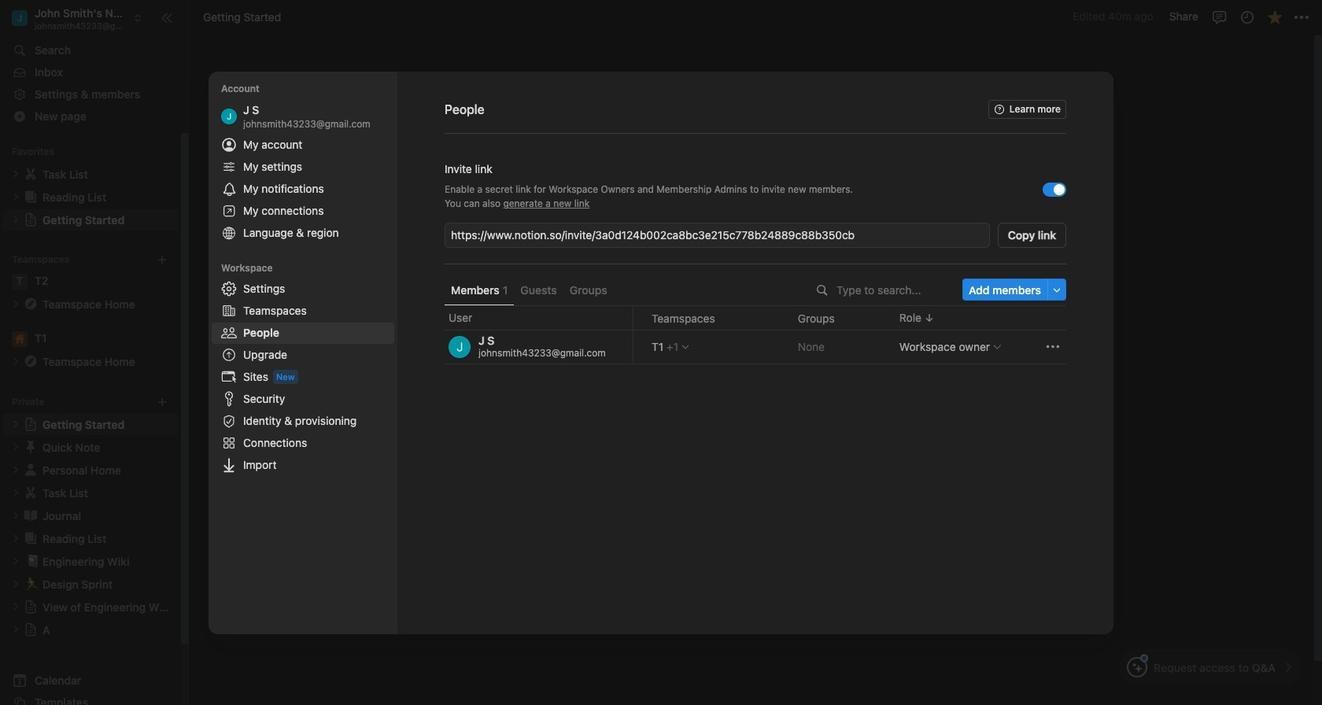 Task type: vqa. For each thing, say whether or not it's contained in the screenshot.
Change page icon
no



Task type: locate. For each thing, give the bounding box(es) containing it.
None text field
[[451, 227, 987, 243]]

Type to search... text field
[[837, 283, 952, 296]]

comments image
[[1212, 9, 1228, 25]]

close sidebar image
[[161, 11, 173, 24]]

add a page image
[[157, 397, 168, 408]]

updates image
[[1240, 9, 1256, 25]]



Task type: describe. For each thing, give the bounding box(es) containing it.
favorited image
[[1267, 9, 1283, 25]]

t image
[[12, 274, 28, 290]]

👋 image
[[475, 171, 491, 191]]

new teamspace image
[[157, 254, 168, 265]]

type to search... image
[[817, 285, 828, 296]]



